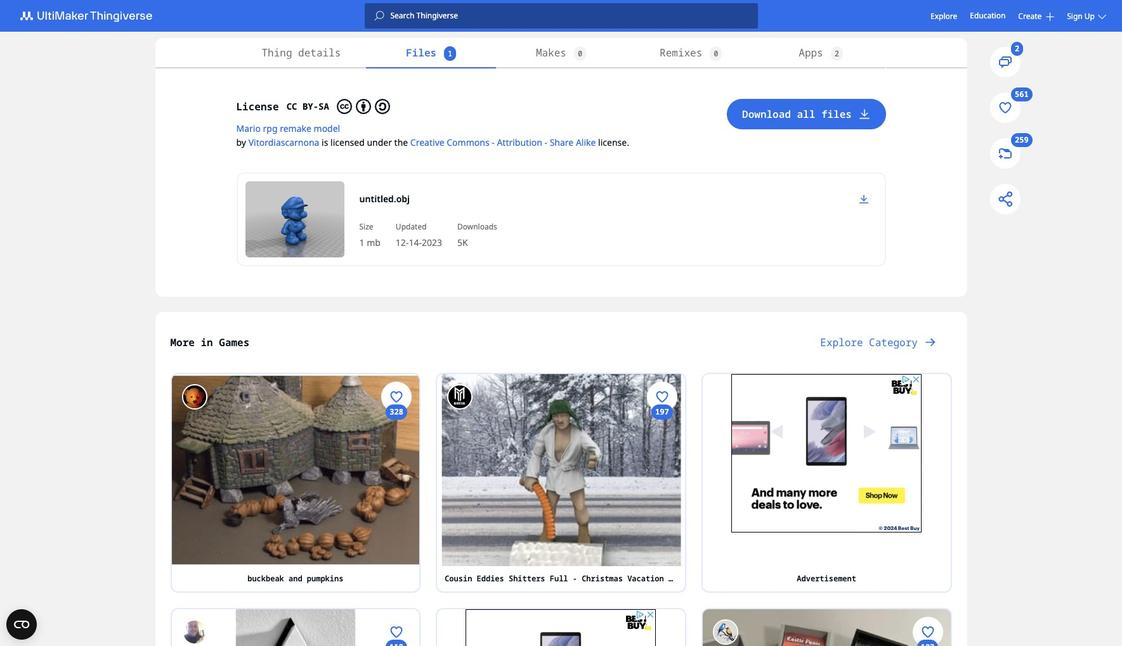 Task type: vqa. For each thing, say whether or not it's contained in the screenshot.
Thing details
yes



Task type: locate. For each thing, give the bounding box(es) containing it.
license
[[236, 100, 279, 114]]

0 vertical spatial advertisement region
[[732, 374, 922, 533]]

1 right files
[[448, 48, 453, 59]]

2 horizontal spatial 1
[[660, 546, 665, 556]]

vitordiascarnona
[[249, 136, 319, 148]]

1 vertical spatial explore
[[821, 336, 863, 350]]

1 horizontal spatial explore
[[931, 10, 958, 21]]

mario rpg remake model link
[[236, 122, 340, 135]]

1 vertical spatial advertisement region
[[466, 610, 656, 647]]

files
[[822, 107, 852, 121]]

remake
[[280, 122, 312, 135]]

cousin
[[445, 574, 472, 584]]

sign up button
[[1067, 10, 1110, 21]]

explore left education link
[[931, 10, 958, 21]]

0 vertical spatial explore
[[931, 10, 958, 21]]

sign
[[1067, 10, 1083, 21]]

thing details
[[262, 46, 341, 60]]

explore category link
[[805, 327, 952, 358]]

avatar image for thumbnail representing cousin eddies shitters full - christmas vacation 28mm miniature
[[447, 385, 473, 410]]

cousin eddies shitters full - christmas vacation 28mm miniature
[[445, 574, 733, 584]]

pumpkins
[[307, 574, 344, 584]]

- right commons
[[492, 136, 495, 148]]

Search Thingiverse text field
[[384, 11, 758, 21]]

details
[[298, 46, 341, 60]]

the
[[394, 136, 408, 148]]

download all files button
[[727, 99, 886, 129]]

- left share at the top
[[545, 136, 548, 148]]

1
[[448, 48, 453, 59], [359, 237, 365, 249], [660, 546, 665, 556]]

0
[[578, 48, 583, 59], [714, 48, 719, 59]]

0 right 'remixes'
[[714, 48, 719, 59]]

561
[[1015, 89, 1029, 100]]

2
[[1015, 43, 1020, 54], [835, 48, 839, 59], [394, 546, 399, 556]]

updated 12-14-2023
[[396, 221, 442, 249]]

1 0 from the left
[[578, 48, 583, 59]]

0 vertical spatial 1
[[448, 48, 453, 59]]

2 0 from the left
[[714, 48, 719, 59]]

1 horizontal spatial advertisement region
[[732, 374, 922, 533]]

open widget image
[[6, 610, 37, 640]]

0 horizontal spatial 0
[[578, 48, 583, 59]]

2023
[[422, 237, 442, 249]]

- right full
[[573, 574, 577, 584]]

downloads 5k
[[457, 221, 497, 249]]

0 horizontal spatial explore
[[821, 336, 863, 350]]

alike
[[576, 136, 596, 148]]

0 right makes
[[578, 48, 583, 59]]

shitters
[[509, 574, 545, 584]]

2 horizontal spatial -
[[573, 574, 577, 584]]

avatar image for thumbnail representing skyrim quest marker 2 piece at the left
[[182, 620, 207, 645]]

preview of a 3d printable part image
[[245, 181, 344, 258]]

games
[[219, 336, 250, 350]]

0 horizontal spatial 1
[[359, 237, 365, 249]]

full
[[550, 574, 568, 584]]

2 horizontal spatial 2
[[1015, 43, 1020, 54]]

1 horizontal spatial 0
[[714, 48, 719, 59]]

untitled.obj
[[359, 193, 410, 205]]

1 left mb
[[359, 237, 365, 249]]

0 horizontal spatial advertisement region
[[466, 610, 656, 647]]

sa
[[319, 100, 329, 112]]

downloads
[[457, 221, 497, 232]]

education
[[970, 10, 1006, 21]]

advertisement region
[[732, 374, 922, 533], [466, 610, 656, 647]]

buckbeak
[[248, 574, 284, 584]]

avatar image for thumbnail representing draw deck card holder
[[713, 620, 739, 645]]

explore category
[[821, 336, 918, 350]]

creative commons - attribution - share alike link
[[410, 136, 596, 148]]

updated
[[396, 221, 427, 232]]

1 up the vacation
[[660, 546, 665, 556]]

avatar image
[[182, 385, 207, 410], [447, 385, 473, 410], [182, 620, 207, 645], [713, 620, 739, 645]]

mb
[[367, 237, 381, 249]]

advertisement
[[797, 574, 857, 584]]

apps
[[799, 46, 823, 60]]

all
[[797, 107, 816, 121]]

explore
[[931, 10, 958, 21], [821, 336, 863, 350]]

1 horizontal spatial 1
[[448, 48, 453, 59]]

2 vertical spatial 1
[[660, 546, 665, 556]]

explore for explore category
[[821, 336, 863, 350]]

under
[[367, 136, 392, 148]]

-
[[492, 136, 495, 148], [545, 136, 548, 148], [573, 574, 577, 584]]

in
[[201, 336, 213, 350]]

1 horizontal spatial -
[[545, 136, 548, 148]]

buckbeak and pumpkins link
[[172, 567, 420, 592]]

explore left category
[[821, 336, 863, 350]]

197
[[656, 407, 669, 418]]

explore for explore button
[[931, 10, 958, 21]]

christmas
[[582, 574, 623, 584]]

1 vertical spatial 1
[[359, 237, 365, 249]]

download
[[742, 107, 791, 121]]

commons
[[447, 136, 490, 148]]



Task type: describe. For each thing, give the bounding box(es) containing it.
cc
[[287, 100, 297, 112]]

remixes
[[660, 46, 703, 60]]

size
[[359, 221, 373, 232]]

size 1 mb
[[359, 221, 381, 249]]

28mm
[[669, 574, 687, 584]]

more
[[170, 336, 195, 350]]

thing
[[262, 46, 292, 60]]

14-
[[409, 237, 422, 249]]

by
[[236, 136, 246, 148]]

cc by-sa
[[287, 100, 329, 112]]

plusicon image
[[1047, 12, 1055, 21]]

more in games
[[170, 336, 250, 350]]

thumbnail representing draw deck card holder image
[[703, 610, 951, 647]]

5k
[[457, 237, 468, 249]]

vitordiascarnona link
[[249, 136, 319, 148]]

rpg
[[263, 122, 278, 135]]

214
[[390, 476, 404, 487]]

search control image
[[374, 11, 384, 21]]

thing details button
[[236, 38, 366, 69]]

0 for makes
[[578, 48, 583, 59]]

education link
[[970, 9, 1006, 23]]

is
[[322, 136, 328, 148]]

- inside cousin eddies shitters full - christmas vacation 28mm miniature link
[[573, 574, 577, 584]]

up
[[1085, 10, 1095, 21]]

sign up
[[1067, 10, 1095, 21]]

259
[[1015, 135, 1029, 146]]

miniature
[[692, 574, 733, 584]]

makes
[[536, 46, 567, 60]]

vacation
[[628, 574, 664, 584]]

create button
[[1019, 10, 1055, 21]]

files
[[406, 46, 437, 60]]

mario
[[236, 122, 261, 135]]

create
[[1019, 10, 1042, 21]]

avatar image for thumbnail representing buckbeak and pumpkins
[[182, 385, 207, 410]]

155
[[656, 476, 669, 487]]

thumbnail representing cousin eddies shitters full - christmas vacation 28mm miniature image
[[437, 374, 685, 567]]

thumbnail representing buckbeak and pumpkins image
[[172, 374, 420, 567]]

download all files
[[742, 107, 852, 121]]

0 horizontal spatial 2
[[394, 546, 399, 556]]

attribution
[[497, 136, 542, 148]]

0 for remixes
[[714, 48, 719, 59]]

creative
[[410, 136, 445, 148]]

and
[[289, 574, 302, 584]]

eddies
[[477, 574, 504, 584]]

1 inside size 1 mb
[[359, 237, 365, 249]]

by-
[[303, 100, 319, 112]]

cousin eddies shitters full - christmas vacation 28mm miniature link
[[437, 567, 733, 592]]

makerbot logo image
[[13, 8, 168, 23]]

mario rpg remake model by vitordiascarnona is licensed under the creative commons - attribution - share alike license.
[[236, 122, 629, 148]]

license.
[[598, 136, 629, 148]]

explore button
[[931, 10, 958, 21]]

1 horizontal spatial 2
[[835, 48, 839, 59]]

buckbeak and pumpkins
[[248, 574, 344, 584]]

0 horizontal spatial -
[[492, 136, 495, 148]]

328
[[390, 407, 404, 418]]

licensed
[[331, 136, 365, 148]]

model
[[314, 122, 340, 135]]

thumbnail representing skyrim quest marker 2 piece image
[[172, 610, 420, 647]]

share
[[550, 136, 574, 148]]

12-
[[396, 237, 409, 249]]

category
[[869, 336, 918, 350]]



